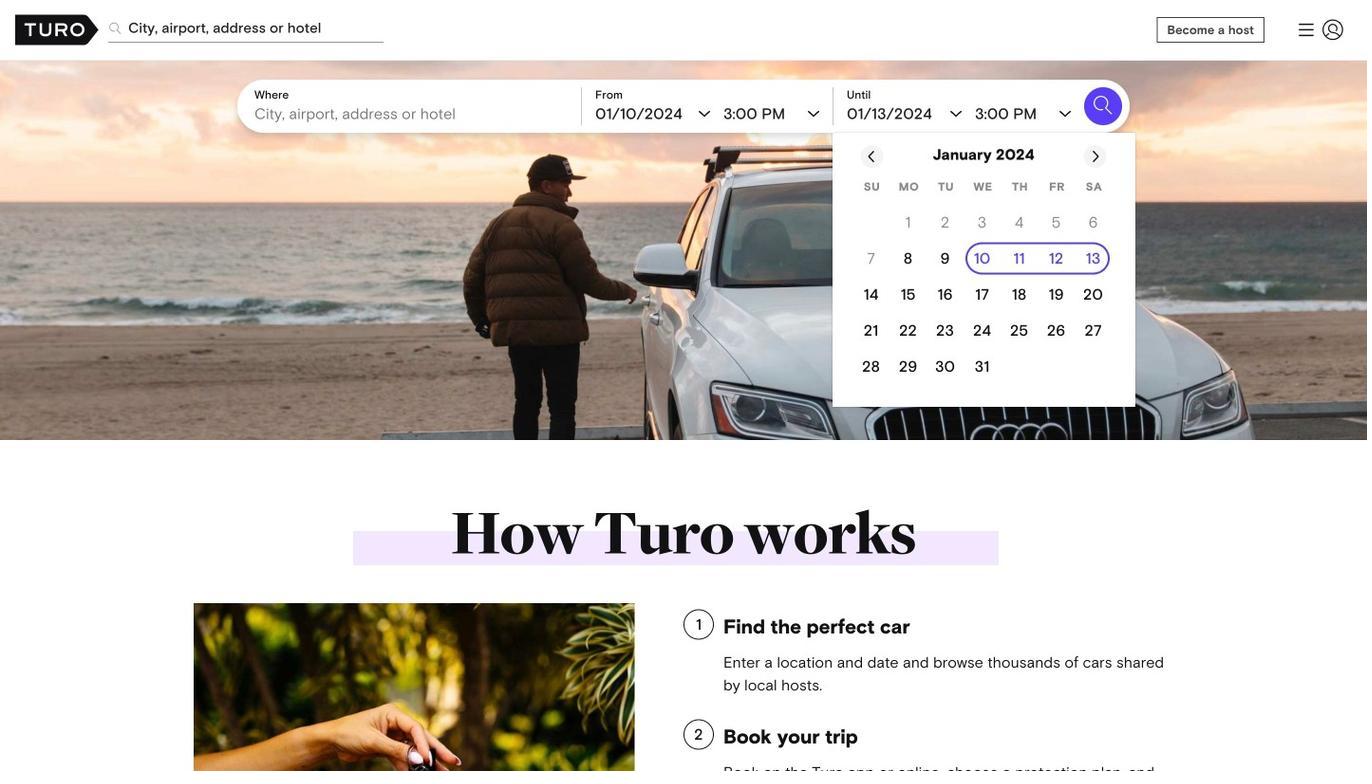 Task type: locate. For each thing, give the bounding box(es) containing it.
1 vertical spatial city, airport, address or hotel field
[[254, 103, 572, 125]]

City, airport, address or hotel field
[[108, 14, 384, 43], [254, 103, 572, 125]]

None field
[[108, 0, 1145, 57], [254, 103, 572, 125], [108, 0, 1145, 57], [254, 103, 572, 125]]

turo image
[[15, 15, 99, 45]]



Task type: describe. For each thing, give the bounding box(es) containing it.
move backward to switch to the previous month image
[[864, 149, 880, 164]]

0 vertical spatial city, airport, address or hotel field
[[108, 14, 384, 43]]

calendar application
[[833, 133, 1367, 422]]

cookie consent banner dialog
[[15, 514, 319, 757]]

move forward to switch to the next month image
[[1088, 149, 1103, 164]]

turo host handing keys to guest image
[[194, 604, 635, 772]]

menu element
[[1287, 11, 1352, 49]]



